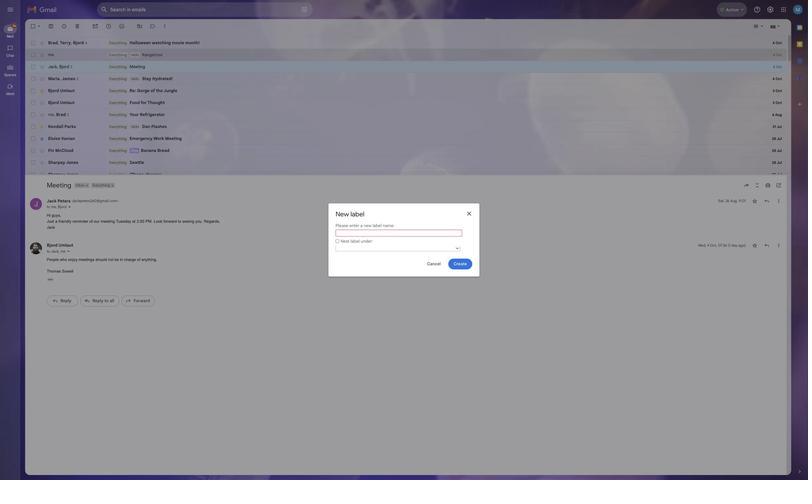 Task type: vqa. For each thing, say whether or not it's contained in the screenshot.
Tuesday
yes



Task type: locate. For each thing, give the bounding box(es) containing it.
0 vertical spatial meeting
[[144, 71, 161, 77]]

pm.
[[162, 244, 170, 249]]

bjord up maria , james 2
[[66, 71, 77, 77]]

hello for kangeroos
[[145, 58, 154, 63]]

brad
[[53, 45, 64, 50], [62, 125, 73, 130]]

0 vertical spatial umlaut
[[66, 98, 83, 104]]

2 up james
[[78, 72, 80, 77]]

report spam image
[[68, 26, 75, 33]]

bjord umlaut for re:
[[53, 98, 83, 104]]

flashes
[[168, 138, 185, 144]]

1 vertical spatial of
[[99, 244, 103, 249]]

to
[[52, 228, 56, 233], [198, 244, 201, 249], [52, 277, 56, 282]]

2 vertical spatial bjord umlaut
[[52, 270, 81, 276]]

Please enter a new label name: field
[[373, 256, 514, 263]]

2 sharpay jones from the top
[[53, 191, 87, 197]]

thomas
[[52, 300, 68, 304]]

1 hello from the top
[[145, 58, 154, 63]]

0 vertical spatial to
[[52, 228, 56, 233]]

me up kendall
[[53, 125, 60, 130]]

bjord umlaut down maria , james 2
[[53, 98, 83, 104]]

bjord umlaut
[[53, 98, 83, 104], [53, 111, 83, 117], [52, 270, 81, 276]]

inbox button
[[83, 203, 94, 209]]

meeting
[[144, 71, 161, 77], [183, 151, 202, 157], [52, 202, 79, 211]]

umlaut up me , brad 2
[[66, 111, 83, 117]]

1 sharpay from the top
[[53, 178, 72, 184]]

jones
[[73, 178, 87, 184], [73, 191, 87, 197]]

1 vertical spatial to
[[198, 244, 201, 249]]

jack , bjord 2
[[53, 71, 80, 77]]

4 inside cell
[[786, 271, 788, 276]]

1 vertical spatial brad
[[62, 125, 73, 130]]

wed, 4 oct, 07:26 cell
[[776, 270, 808, 277]]

everything inside everything button
[[103, 204, 122, 209]]

to up just
[[52, 228, 56, 233]]

sat, 2 cell
[[798, 220, 808, 227]]

spaces
[[5, 81, 18, 86]]

1 horizontal spatial meeting
[[144, 71, 161, 77]]

meeting inside 'row'
[[144, 71, 161, 77]]

bjord down peters
[[64, 228, 74, 233]]

sharpay jones
[[53, 178, 87, 184], [53, 191, 87, 197]]

1 vertical spatial umlaut
[[66, 111, 83, 117]]

1 vertical spatial sharpay
[[53, 191, 72, 197]]

1 vertical spatial me
[[53, 125, 60, 130]]

1 horizontal spatial 4
[[786, 271, 788, 276]]

a right just
[[61, 244, 64, 249]]

food
[[144, 111, 155, 117]]

everything inside everything food for thought
[[121, 112, 141, 117]]

jack up maria
[[53, 71, 63, 77]]

to up thomas at the bottom left of the page
[[52, 277, 56, 282]]

, inside your refrigerator row
[[60, 125, 61, 130]]

bjord umlaut up me , brad 2
[[53, 111, 83, 117]]

2 horizontal spatial meeting
[[183, 151, 202, 157]]

regards,
[[227, 244, 245, 249]]

8 row from the top
[[28, 161, 808, 174]]

1 vertical spatial hello
[[145, 85, 154, 90]]

list
[[28, 214, 808, 347]]

eloise
[[53, 151, 67, 157]]

0 vertical spatial brad
[[53, 45, 64, 50]]

tab panel
[[28, 25, 808, 374]]

kendall
[[53, 138, 70, 144]]

umlaut for food for thought
[[66, 111, 83, 117]]

hello
[[145, 58, 154, 63], [145, 85, 154, 90], [145, 138, 154, 143]]

0 vertical spatial me
[[53, 58, 60, 64]]

mail navigation
[[0, 21, 23, 481]]

spaces heading
[[0, 81, 23, 86]]

to left 'seeing' at the left bottom of page
[[198, 244, 201, 249]]

bjord umlaut inside 'list'
[[52, 270, 81, 276]]

bjord down maria
[[53, 98, 65, 104]]

meet
[[7, 102, 16, 107]]

the
[[173, 98, 181, 104]]

reminder
[[81, 244, 98, 249]]

everything inside everything meeting
[[121, 72, 141, 77]]

everything seattle
[[121, 178, 160, 184]]

2 sharpay from the top
[[53, 191, 72, 197]]

everything re: gorge of the jungle
[[121, 98, 197, 104]]

watching
[[169, 45, 190, 51]]

of inside just a friendly reminder of our meeting tuesday at 2:00 pm. look forward to seeing you. regards, jack
[[99, 244, 103, 249]]

0 vertical spatial jones
[[73, 178, 87, 184]]

kendall parks
[[53, 138, 84, 144]]

2 row from the top
[[28, 54, 808, 68]]

6 row from the top
[[28, 134, 808, 148]]

0 horizontal spatial of
[[99, 244, 103, 249]]

of left our at the bottom left of the page
[[99, 244, 103, 249]]

4 right terry
[[94, 45, 97, 50]]

me inside your refrigerator row
[[53, 125, 60, 130]]

jack down just
[[52, 250, 61, 255]]

jack peters < jackpeters260@gmail.com >
[[52, 221, 132, 226]]

hello for dan flashes
[[145, 138, 154, 143]]

hello left dan
[[145, 138, 154, 143]]

1 vertical spatial sharpay jones
[[53, 191, 87, 197]]

2 inside the jack , bjord 2
[[78, 72, 80, 77]]

0 vertical spatial label
[[390, 234, 405, 243]]

Search in emails search field
[[108, 3, 348, 19]]

1 vertical spatial meeting
[[183, 151, 202, 157]]

meeting up peters
[[52, 202, 79, 211]]

2 inside maria , james 2
[[85, 85, 87, 90]]

2 up parks
[[74, 125, 76, 130]]

a left new
[[401, 248, 403, 254]]

sharpay jones row
[[28, 188, 808, 201]]

0 vertical spatial of
[[167, 98, 172, 104]]

hello down 'halloween'
[[145, 58, 154, 63]]

1 horizontal spatial of
[[167, 98, 172, 104]]

me up just
[[57, 228, 62, 233]]

new label
[[373, 234, 405, 243]]

jones down mccloud
[[73, 178, 87, 184]]

label up enter
[[390, 234, 405, 243]]

hydrated!
[[169, 85, 192, 90]]

inbox
[[84, 204, 94, 209]]

brad inside your refrigerator row
[[62, 125, 73, 130]]

3 row from the top
[[28, 81, 808, 94]]

0 horizontal spatial 4
[[94, 45, 97, 50]]

me for me
[[53, 58, 60, 64]]

1 horizontal spatial a
[[401, 248, 403, 254]]

new label heading
[[373, 234, 405, 243]]

banana bread
[[156, 165, 188, 170]]

meeting up the stay
[[144, 71, 161, 77]]

everything halloween watching movie month!
[[121, 45, 222, 51]]

everything emergency work meeting
[[121, 151, 202, 157]]

you.
[[217, 244, 225, 249]]

0 horizontal spatial meeting
[[52, 202, 79, 211]]

2 inside me , brad 2
[[74, 125, 76, 130]]

terry
[[66, 45, 79, 50]]

a inside alert dialog
[[401, 248, 403, 254]]

1 jones from the top
[[73, 178, 87, 184]]

snooze image
[[117, 26, 124, 33]]

enter
[[388, 248, 399, 254]]

thomas sowell
[[52, 300, 82, 304]]

sat,
[[798, 221, 805, 226]]

a
[[61, 244, 64, 249], [401, 248, 403, 254]]

jones up inbox button
[[73, 191, 87, 197]]

hello left the stay
[[145, 85, 154, 90]]

2 right james
[[85, 85, 87, 90]]

everything your refrigerator
[[121, 125, 183, 130]]

2 vertical spatial to
[[52, 277, 56, 282]]

2 vertical spatial me
[[57, 228, 62, 233]]

meeting row
[[28, 68, 808, 81]]

1 vertical spatial bjord umlaut
[[53, 111, 83, 117]]

brad left terry
[[53, 45, 64, 50]]

2 jones from the top
[[73, 191, 87, 197]]

label right new
[[414, 248, 424, 254]]

2
[[78, 72, 80, 77], [85, 85, 87, 90], [74, 125, 76, 130], [806, 221, 808, 226]]

0 vertical spatial sharpay jones
[[53, 178, 87, 184]]

umlaut down james
[[66, 98, 83, 104]]

maria
[[53, 85, 66, 90]]

jones for row containing sharpay jones
[[73, 178, 87, 184]]

me for me , brad 2
[[53, 125, 60, 130]]

sharpay
[[53, 178, 72, 184], [53, 191, 72, 197]]

1 row from the top
[[28, 41, 808, 54]]

1 vertical spatial jones
[[73, 191, 87, 197]]

row containing me
[[28, 54, 808, 68]]

0 horizontal spatial a
[[61, 244, 64, 249]]

0 vertical spatial bjord umlaut
[[53, 98, 83, 104]]

sharpay jones up inbox button
[[53, 191, 87, 197]]

7 row from the top
[[28, 148, 808, 161]]

3 hello from the top
[[145, 138, 154, 143]]

row
[[28, 41, 808, 54], [28, 54, 808, 68], [28, 81, 808, 94], [28, 94, 808, 108], [28, 108, 808, 121], [28, 134, 808, 148], [28, 148, 808, 161], [28, 161, 808, 174], [28, 174, 808, 188]]

parks
[[71, 138, 84, 144]]

, inside meeting 'row'
[[63, 71, 64, 77]]

bjord umlaut for food
[[53, 111, 83, 117]]

2 for your refrigerator
[[74, 125, 76, 130]]

everything inside everything emergency work meeting
[[121, 152, 141, 157]]

month!
[[206, 45, 222, 51]]

of left the
[[167, 98, 172, 104]]

re:
[[144, 98, 151, 104]]

0 vertical spatial 4
[[94, 45, 97, 50]]

at
[[147, 244, 151, 249]]

2 right sat,
[[806, 221, 808, 226]]

2 hello from the top
[[145, 85, 154, 90]]

archive image
[[53, 26, 60, 33]]

halloween
[[144, 45, 168, 51]]

9 row from the top
[[28, 174, 808, 188]]

vanian
[[68, 151, 83, 157]]

bjord umlaut up to jack
[[52, 270, 81, 276]]

friendly
[[65, 244, 79, 249]]

meeting right work
[[183, 151, 202, 157]]

eloise vanian
[[53, 151, 83, 157]]

5 row from the top
[[28, 108, 808, 121]]

dan
[[158, 138, 167, 144]]

meet heading
[[0, 102, 23, 107]]

1 vertical spatial 4
[[786, 271, 788, 276]]

4 left oct,
[[786, 271, 788, 276]]

me
[[53, 58, 60, 64], [53, 125, 60, 130], [57, 228, 62, 233]]

1 horizontal spatial label
[[414, 248, 424, 254]]

me inside row
[[53, 58, 60, 64]]

hello for stay hydrated!
[[145, 85, 154, 90]]

2 for stay hydrated!
[[85, 85, 87, 90]]

umlaut up to jack
[[65, 270, 81, 276]]

look
[[171, 244, 180, 249]]

2 inside cell
[[806, 221, 808, 226]]

refrigerator
[[155, 125, 183, 130]]

me inside 'list'
[[57, 228, 62, 233]]

your
[[144, 125, 154, 130]]

jack up to me bjord
[[52, 221, 63, 226]]

2:00
[[152, 244, 161, 249]]

stay
[[158, 85, 168, 90]]

sharpay jones down mccloud
[[53, 178, 87, 184]]

bjord
[[81, 45, 93, 50], [66, 71, 77, 77], [53, 98, 65, 104], [53, 111, 65, 117], [64, 228, 74, 233], [52, 270, 64, 276]]

0 vertical spatial hello
[[145, 58, 154, 63]]

4 inside brad , terry , bjord 4
[[94, 45, 97, 50]]

new
[[373, 234, 388, 243]]

new label alert dialog
[[365, 226, 533, 308]]

jack peters cell
[[52, 221, 132, 226]]

me up the jack , bjord 2
[[53, 58, 60, 64]]

meeting main content
[[28, 21, 808, 481]]

2 vertical spatial hello
[[145, 138, 154, 143]]

0 vertical spatial sharpay
[[53, 178, 72, 184]]

brad up kendall parks
[[62, 125, 73, 130]]

our
[[104, 244, 111, 249]]

jones for sharpay jones row
[[73, 191, 87, 197]]

search in emails image
[[110, 5, 122, 17]]

label
[[390, 234, 405, 243], [414, 248, 424, 254]]



Task type: describe. For each thing, give the bounding box(es) containing it.
please enter a new label name:
[[373, 248, 438, 254]]

to me bjord
[[52, 228, 74, 233]]

jack inside just a friendly reminder of our meeting tuesday at 2:00 pm. look forward to seeing you. regards, jack
[[52, 250, 61, 255]]

bjord right terry
[[81, 45, 93, 50]]

chat heading
[[0, 59, 23, 65]]

just
[[52, 244, 60, 249]]

0 horizontal spatial label
[[390, 234, 405, 243]]

mail, 26 unread messages image
[[11, 27, 19, 33]]

maria , james 2
[[53, 85, 87, 90]]

wed, 4 oct, 07:26 
[[776, 271, 808, 276]]

2 for meeting
[[78, 72, 80, 77]]

hiya
[[145, 165, 153, 170]]

jungle
[[182, 98, 197, 104]]

fin
[[53, 165, 60, 170]]

to jack
[[52, 277, 65, 282]]

meeting
[[112, 244, 128, 249]]

umlaut for re: gorge of the jungle
[[66, 98, 83, 104]]

, for james
[[66, 85, 67, 90]]

add to tasks image
[[132, 26, 139, 33]]

advanced search options image
[[332, 4, 345, 17]]

wed,
[[776, 271, 785, 276]]

row containing eloise vanian
[[28, 148, 808, 161]]

row containing maria
[[28, 81, 808, 94]]

list containing jack peters
[[28, 214, 808, 347]]

work
[[170, 151, 182, 157]]

banana
[[156, 165, 174, 170]]

07:26
[[798, 271, 808, 276]]

me , brad 2
[[53, 125, 76, 130]]

everything inside everything your refrigerator
[[121, 125, 141, 130]]

bread
[[175, 165, 188, 170]]

sharpay jones inside sharpay jones row
[[53, 191, 87, 197]]

just a friendly reminder of our meeting tuesday at 2:00 pm. look forward to seeing you. regards, jack
[[52, 244, 245, 255]]

bjord up me , brad 2
[[53, 111, 65, 117]]

mccloud
[[61, 165, 81, 170]]

gorge
[[152, 98, 166, 104]]

bjord inside meeting 'row'
[[66, 71, 77, 77]]

chat
[[7, 59, 16, 64]]

sowell
[[69, 300, 82, 304]]

, for terry
[[64, 45, 65, 50]]

emergency
[[144, 151, 169, 157]]

jack inside meeting 'row'
[[53, 71, 63, 77]]

2 vertical spatial umlaut
[[65, 270, 81, 276]]

for
[[156, 111, 163, 117]]

please
[[373, 248, 387, 254]]

of inside row
[[167, 98, 172, 104]]

name:
[[425, 248, 438, 254]]

1 sharpay jones from the top
[[53, 178, 87, 184]]

to inside just a friendly reminder of our meeting tuesday at 2:00 pm. look forward to seeing you. regards, jack
[[198, 244, 201, 249]]

everything inside everything re: gorge of the jungle
[[121, 98, 141, 103]]

seeing
[[203, 244, 216, 249]]

movie
[[191, 45, 205, 51]]

everything meeting
[[121, 71, 161, 77]]

row containing kendall parks
[[28, 134, 808, 148]]

, for bjord
[[63, 71, 64, 77]]

jack up thomas at the bottom left of the page
[[57, 277, 65, 282]]

everything inside everything halloween watching movie month!
[[121, 45, 141, 50]]

dan flashes
[[158, 138, 185, 144]]

forward
[[182, 244, 197, 249]]

row containing fin mccloud
[[28, 161, 808, 174]]

tuesday
[[129, 244, 146, 249]]

brad , terry , bjord 4
[[53, 45, 97, 50]]

everything food for thought
[[121, 111, 183, 117]]

delete image
[[83, 26, 89, 33]]

everything inside everything seattle
[[121, 178, 141, 183]]

row containing brad
[[28, 41, 808, 54]]

everything button
[[101, 203, 123, 209]]

>
[[130, 221, 132, 226]]

2 vertical spatial meeting
[[52, 202, 79, 211]]

james
[[69, 85, 83, 90]]

fin mccloud
[[53, 165, 81, 170]]

sat, 2
[[798, 221, 808, 226]]

tab panel containing brad
[[28, 25, 808, 374]]

mail
[[7, 38, 15, 43]]

mail heading
[[0, 38, 23, 43]]

oct,
[[789, 271, 797, 276]]

to for to jack
[[52, 277, 56, 282]]

peters
[[64, 221, 78, 226]]

stay hydrated!
[[158, 85, 192, 90]]

sharpay inside row
[[53, 191, 72, 197]]

to for to me bjord
[[52, 228, 56, 233]]

row containing sharpay jones
[[28, 174, 808, 188]]

, for brad
[[60, 125, 61, 130]]

thought
[[164, 111, 183, 117]]

bjord up to jack
[[52, 270, 64, 276]]

1 vertical spatial label
[[414, 248, 424, 254]]

<
[[79, 221, 81, 226]]

new
[[404, 248, 413, 254]]

jackpeters260@gmail.com
[[81, 221, 130, 226]]

your refrigerator row
[[28, 121, 808, 134]]

seattle
[[144, 178, 160, 184]]

4 row from the top
[[28, 94, 808, 108]]

a inside just a friendly reminder of our meeting tuesday at 2:00 pm. look forward to seeing you. regards, jack
[[61, 244, 64, 249]]

kangeroos
[[158, 58, 180, 64]]



